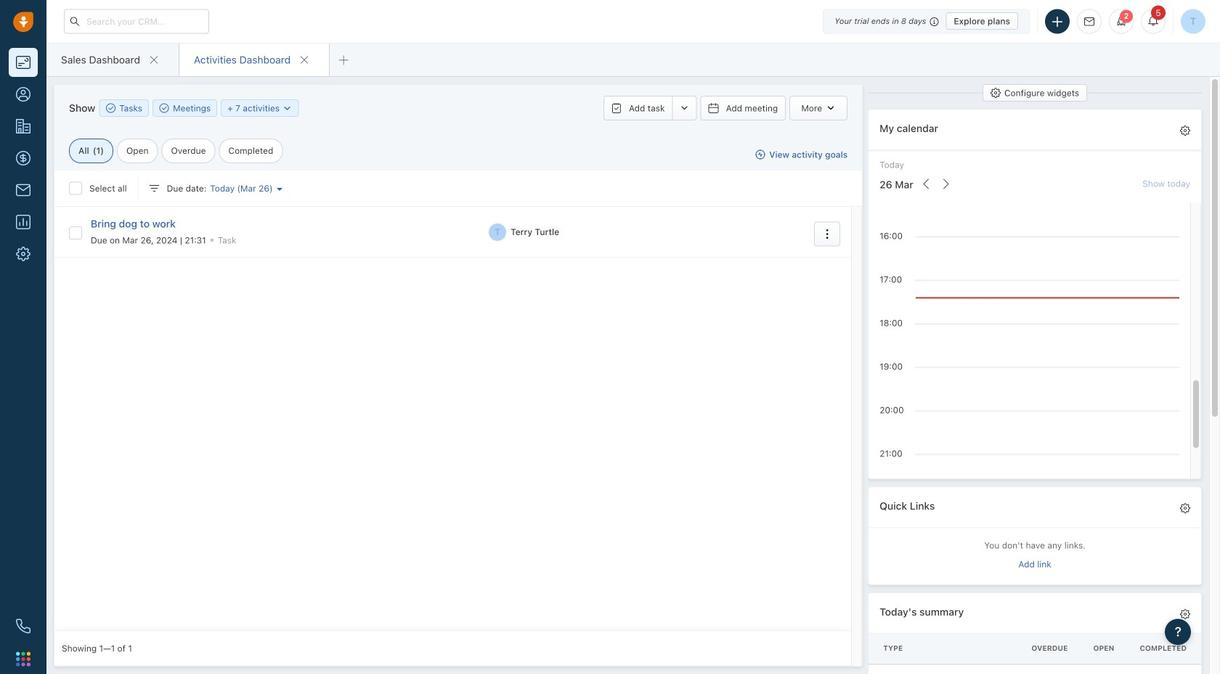 Task type: locate. For each thing, give the bounding box(es) containing it.
freshworks switcher image
[[16, 652, 31, 667]]

down image
[[282, 103, 292, 114]]

Search your CRM... text field
[[64, 9, 209, 34]]

phone image
[[16, 620, 31, 634]]

phone element
[[9, 612, 38, 641]]



Task type: vqa. For each thing, say whether or not it's contained in the screenshot.
the Search your CRM... Text Box
yes



